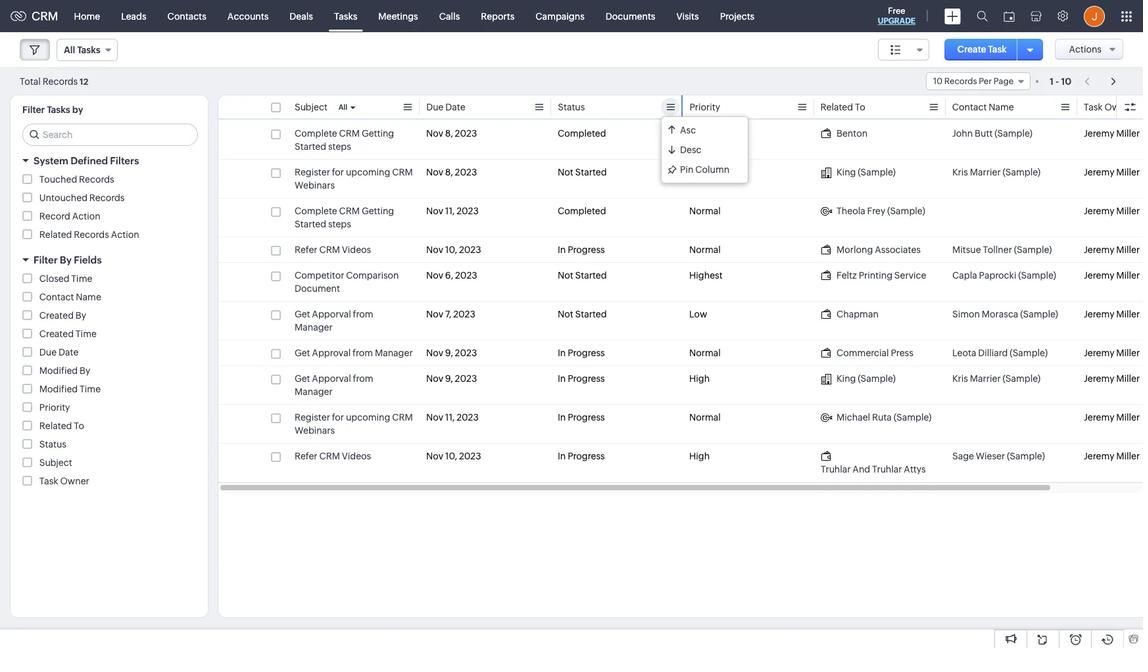 Task type: locate. For each thing, give the bounding box(es) containing it.
1 progress from the top
[[568, 245, 605, 255]]

in progress
[[558, 245, 605, 255], [558, 348, 605, 359], [558, 374, 605, 384], [558, 413, 605, 423], [558, 452, 605, 462]]

1 vertical spatial kris marrier (sample)
[[953, 374, 1041, 384]]

1 vertical spatial kris marrier (sample) link
[[953, 373, 1041, 386]]

3 in progress from the top
[[558, 374, 605, 384]]

2 complete crm getting started steps link from the top
[[295, 205, 413, 231]]

jeremy for 'chapman' link
[[1085, 309, 1115, 320]]

1 not started from the top
[[558, 167, 607, 178]]

nov for commercial press link
[[427, 348, 444, 359]]

0 vertical spatial from
[[353, 309, 374, 320]]

2 truhlar from the left
[[873, 465, 903, 475]]

tasks up 12
[[77, 45, 101, 55]]

2 for from the top
[[332, 413, 344, 423]]

kris for high
[[953, 374, 969, 384]]

refer crm videos for high
[[295, 452, 371, 462]]

2 king from the top
[[837, 374, 857, 384]]

None field
[[879, 39, 930, 61]]

records for touched
[[79, 174, 114, 185]]

created up the created time
[[39, 311, 74, 321]]

related to down the modified time
[[39, 421, 84, 432]]

filter down total
[[22, 105, 45, 115]]

time down fields
[[71, 274, 92, 284]]

2 complete from the top
[[295, 206, 337, 217]]

0 vertical spatial filter
[[22, 105, 45, 115]]

row group
[[219, 121, 1144, 483]]

11, for register for upcoming crm webinars
[[445, 413, 455, 423]]

4 jeremy from the top
[[1085, 245, 1115, 255]]

jeremy miller for mitsue tollner (sample) link
[[1085, 245, 1141, 255]]

highest for completed
[[690, 128, 723, 139]]

kris marrier (sample) link down "dilliard"
[[953, 373, 1041, 386]]

1 vertical spatial due date
[[39, 348, 79, 358]]

time down modified by
[[80, 384, 101, 395]]

morlong
[[837, 245, 874, 255]]

1 horizontal spatial status
[[558, 102, 585, 113]]

0 vertical spatial king
[[837, 167, 857, 178]]

records for untouched
[[89, 193, 125, 203]]

priority up 'asc'
[[690, 102, 720, 113]]

7 miller from the top
[[1117, 348, 1141, 359]]

refer crm videos link
[[295, 244, 371, 257], [295, 450, 371, 463]]

get apporval from manager link down get approval from manager
[[295, 373, 413, 399]]

time down created by
[[76, 329, 97, 340]]

manager for low
[[295, 323, 333, 333]]

0 vertical spatial 9,
[[445, 348, 453, 359]]

1 horizontal spatial priority
[[690, 102, 720, 113]]

upcoming for nov 8, 2023
[[346, 167, 391, 178]]

manager up approval
[[295, 323, 333, 333]]

1 horizontal spatial 10
[[1062, 76, 1072, 87]]

1 webinars from the top
[[295, 180, 335, 191]]

0 vertical spatial to
[[856, 102, 866, 113]]

kris marrier (sample) down john butt (sample)
[[953, 167, 1041, 178]]

campaigns link
[[525, 0, 596, 32]]

record action
[[39, 211, 100, 222]]

1 vertical spatial by
[[76, 311, 86, 321]]

nov 8, 2023
[[427, 128, 477, 139], [427, 167, 477, 178]]

webinars
[[295, 180, 335, 191], [295, 426, 335, 436]]

1 nov from the top
[[427, 128, 444, 139]]

(sample) down 'commercial press'
[[858, 374, 896, 384]]

truhlar left "and"
[[821, 465, 851, 475]]

1 vertical spatial status
[[39, 440, 66, 450]]

2 nov 11, 2023 from the top
[[427, 413, 479, 423]]

pin
[[681, 165, 694, 175]]

1 vertical spatial steps
[[328, 219, 351, 230]]

king (sample)
[[837, 167, 896, 178], [837, 374, 896, 384]]

name down closed time
[[76, 292, 101, 303]]

1 vertical spatial register for upcoming crm webinars
[[295, 413, 413, 436]]

kris for low
[[953, 167, 969, 178]]

contact name down per
[[953, 102, 1015, 113]]

morasca
[[983, 309, 1019, 320]]

0 vertical spatial time
[[71, 274, 92, 284]]

0 horizontal spatial status
[[39, 440, 66, 450]]

5 in progress from the top
[[558, 452, 605, 462]]

complete crm getting started steps link for nov 8, 2023
[[295, 127, 413, 153]]

contact name down closed time
[[39, 292, 101, 303]]

by
[[72, 105, 83, 115]]

2 videos from the top
[[342, 452, 371, 462]]

marrier down butt
[[971, 167, 1002, 178]]

filter up closed
[[34, 255, 58, 266]]

0 vertical spatial highest
[[690, 128, 723, 139]]

2 register for upcoming crm webinars link from the top
[[295, 411, 413, 438]]

progress for truhlar and truhlar attys
[[568, 452, 605, 462]]

3 from from the top
[[353, 374, 374, 384]]

completed
[[558, 128, 607, 139], [558, 206, 607, 217]]

0 vertical spatial nov 8, 2023
[[427, 128, 477, 139]]

(sample) right morasca
[[1021, 309, 1059, 320]]

5 jeremy miller from the top
[[1085, 271, 1141, 281]]

not for nov 8, 2023
[[558, 167, 574, 178]]

nov for 'chapman' link
[[427, 309, 444, 320]]

1 horizontal spatial contact name
[[953, 102, 1015, 113]]

kris marrier (sample)
[[953, 167, 1041, 178], [953, 374, 1041, 384]]

0 horizontal spatial task
[[39, 477, 58, 487]]

0 vertical spatial for
[[332, 167, 344, 178]]

0 vertical spatial steps
[[328, 142, 351, 152]]

9 jeremy from the top
[[1085, 413, 1115, 423]]

nov for michael ruta (sample) link
[[427, 413, 444, 423]]

1 vertical spatial completed
[[558, 206, 607, 217]]

1 horizontal spatial contact
[[953, 102, 988, 113]]

2 created from the top
[[39, 329, 74, 340]]

miller
[[1117, 128, 1141, 139], [1117, 167, 1141, 178], [1117, 206, 1141, 217], [1117, 245, 1141, 255], [1117, 271, 1141, 281], [1117, 309, 1141, 320], [1117, 348, 1141, 359], [1117, 374, 1141, 384], [1117, 413, 1141, 423], [1117, 452, 1141, 462]]

nov
[[427, 128, 444, 139], [427, 167, 444, 178], [427, 206, 444, 217], [427, 245, 444, 255], [427, 271, 444, 281], [427, 309, 444, 320], [427, 348, 444, 359], [427, 374, 444, 384], [427, 413, 444, 423], [427, 452, 444, 462]]

from for normal
[[353, 348, 373, 359]]

1 vertical spatial refer crm videos
[[295, 452, 371, 462]]

8 jeremy miller from the top
[[1085, 374, 1141, 384]]

1 vertical spatial nov 10, 2023
[[427, 452, 482, 462]]

actions
[[1070, 44, 1102, 55]]

(sample) right paprocki
[[1019, 271, 1057, 281]]

4 in progress from the top
[[558, 413, 605, 423]]

4 progress from the top
[[568, 413, 605, 423]]

tasks for all tasks
[[77, 45, 101, 55]]

nov 10, 2023
[[427, 245, 482, 255], [427, 452, 482, 462]]

2 nov from the top
[[427, 167, 444, 178]]

4 in from the top
[[558, 413, 566, 423]]

2 high from the top
[[690, 452, 710, 462]]

1 vertical spatial contact name
[[39, 292, 101, 303]]

2 kris from the top
[[953, 374, 969, 384]]

1 getting from the top
[[362, 128, 394, 139]]

2023 for morlong associates link
[[459, 245, 482, 255]]

0 vertical spatial modified
[[39, 366, 78, 376]]

1 horizontal spatial task
[[989, 44, 1008, 55]]

king
[[837, 167, 857, 178], [837, 374, 857, 384]]

kris marrier (sample) link down john butt (sample)
[[953, 166, 1041, 179]]

1 horizontal spatial truhlar
[[873, 465, 903, 475]]

jeremy miller
[[1085, 128, 1141, 139], [1085, 167, 1141, 178], [1085, 206, 1141, 217], [1085, 245, 1141, 255], [1085, 271, 1141, 281], [1085, 309, 1141, 320], [1085, 348, 1141, 359], [1085, 374, 1141, 384], [1085, 413, 1141, 423], [1085, 452, 1141, 462]]

by up the created time
[[76, 311, 86, 321]]

4 nov from the top
[[427, 245, 444, 255]]

owner
[[1106, 102, 1135, 113], [60, 477, 89, 487]]

2 progress from the top
[[568, 348, 605, 359]]

complete crm getting started steps link
[[295, 127, 413, 153], [295, 205, 413, 231]]

2 nov 9, 2023 from the top
[[427, 374, 477, 384]]

2 jeremy miller from the top
[[1085, 167, 1141, 178]]

1 in progress from the top
[[558, 245, 605, 255]]

progress for king (sample)
[[568, 374, 605, 384]]

reports link
[[471, 0, 525, 32]]

get apporval from manager down approval
[[295, 374, 374, 398]]

register for upcoming crm webinars
[[295, 167, 413, 191], [295, 413, 413, 436]]

to up benton
[[856, 102, 866, 113]]

1 highest from the top
[[690, 128, 723, 139]]

1 marrier from the top
[[971, 167, 1002, 178]]

2023 for benton link
[[455, 128, 477, 139]]

1 vertical spatial king (sample) link
[[821, 373, 896, 386]]

jeremy miller for john butt (sample) link
[[1085, 128, 1141, 139]]

1 vertical spatial task
[[1085, 102, 1104, 113]]

videos for normal
[[342, 245, 371, 255]]

steps for nov 8, 2023
[[328, 142, 351, 152]]

1 vertical spatial 9,
[[445, 374, 453, 384]]

manager down approval
[[295, 387, 333, 398]]

(sample) inside theola frey (sample) link
[[888, 206, 926, 217]]

jeremy miller for simon morasca (sample) link
[[1085, 309, 1141, 320]]

king (sample) up theola frey (sample) link
[[837, 167, 896, 178]]

contact down closed
[[39, 292, 74, 303]]

for for nov 11, 2023
[[332, 413, 344, 423]]

0 vertical spatial due date
[[427, 102, 466, 113]]

all inside all tasks field
[[64, 45, 75, 55]]

5 miller from the top
[[1117, 271, 1141, 281]]

low for chapman
[[690, 309, 708, 320]]

modified time
[[39, 384, 101, 395]]

2 vertical spatial related
[[39, 421, 72, 432]]

refer crm videos link for normal
[[295, 244, 371, 257]]

0 vertical spatial priority
[[690, 102, 720, 113]]

get down document
[[295, 309, 310, 320]]

kris down "john"
[[953, 167, 969, 178]]

tasks inside field
[[77, 45, 101, 55]]

truhlar right "and"
[[873, 465, 903, 475]]

0 vertical spatial nov 11, 2023
[[427, 206, 479, 217]]

get down get approval from manager link
[[295, 374, 310, 384]]

0 vertical spatial related to
[[821, 102, 866, 113]]

3 not from the top
[[558, 309, 574, 320]]

apporval down document
[[312, 309, 351, 320]]

king (sample) link down benton
[[821, 166, 896, 179]]

1 vertical spatial upcoming
[[346, 413, 391, 423]]

modified up the modified time
[[39, 366, 78, 376]]

0 horizontal spatial contact name
[[39, 292, 101, 303]]

manager for high
[[295, 387, 333, 398]]

nov 10, 2023 for high
[[427, 452, 482, 462]]

by up closed time
[[60, 255, 72, 266]]

system defined filters button
[[11, 149, 208, 172]]

priority down the modified time
[[39, 403, 70, 413]]

(sample) right "dilliard"
[[1011, 348, 1049, 359]]

kris marrier (sample) down "dilliard"
[[953, 374, 1041, 384]]

feltz printing service link
[[821, 269, 927, 282]]

miller for theola frey (sample) link
[[1117, 206, 1141, 217]]

1 in from the top
[[558, 245, 566, 255]]

search image
[[977, 11, 989, 22]]

in progress for truhlar
[[558, 452, 605, 462]]

2 get apporval from manager from the top
[[295, 374, 374, 398]]

1 11, from the top
[[445, 206, 455, 217]]

1 vertical spatial get
[[295, 348, 310, 359]]

0 horizontal spatial contact
[[39, 292, 74, 303]]

get apporval from manager for nov 9, 2023
[[295, 374, 374, 398]]

1 steps from the top
[[328, 142, 351, 152]]

0 vertical spatial get
[[295, 309, 310, 320]]

4 normal from the top
[[690, 413, 721, 423]]

2 10, from the top
[[445, 452, 457, 462]]

miller for 'chapman' link
[[1117, 309, 1141, 320]]

1 nov 8, 2023 from the top
[[427, 128, 477, 139]]

jeremy miller for kris marrier (sample) link associated with high
[[1085, 374, 1141, 384]]

truhlar and truhlar attys link
[[821, 450, 940, 477]]

3 miller from the top
[[1117, 206, 1141, 217]]

nov 9, 2023 for get approval from manager
[[427, 348, 477, 359]]

nov 6, 2023
[[427, 271, 478, 281]]

progress
[[568, 245, 605, 255], [568, 348, 605, 359], [568, 374, 605, 384], [568, 413, 605, 423], [568, 452, 605, 462]]

create task
[[958, 44, 1008, 55]]

visits link
[[666, 0, 710, 32]]

10 Records Per Page field
[[927, 72, 1031, 90]]

to down the modified time
[[74, 421, 84, 432]]

simon morasca (sample) link
[[953, 308, 1059, 321]]

1 apporval from the top
[[312, 309, 351, 320]]

2 king (sample) link from the top
[[821, 373, 896, 386]]

0 vertical spatial marrier
[[971, 167, 1002, 178]]

1 normal from the top
[[690, 206, 721, 217]]

manager
[[295, 323, 333, 333], [375, 348, 413, 359], [295, 387, 333, 398]]

1 vertical spatial webinars
[[295, 426, 335, 436]]

by for filter
[[60, 255, 72, 266]]

action
[[72, 211, 100, 222], [111, 230, 139, 240]]

0 vertical spatial status
[[558, 102, 585, 113]]

filter inside dropdown button
[[34, 255, 58, 266]]

size image
[[891, 44, 902, 56]]

1 jeremy miller from the top
[[1085, 128, 1141, 139]]

3 get from the top
[[295, 374, 310, 384]]

All Tasks field
[[57, 39, 118, 61]]

3 nov from the top
[[427, 206, 444, 217]]

10 jeremy miller from the top
[[1085, 452, 1141, 462]]

1 vertical spatial high
[[690, 452, 710, 462]]

upcoming
[[346, 167, 391, 178], [346, 413, 391, 423]]

jeremy
[[1085, 128, 1115, 139], [1085, 167, 1115, 178], [1085, 206, 1115, 217], [1085, 245, 1115, 255], [1085, 271, 1115, 281], [1085, 309, 1115, 320], [1085, 348, 1115, 359], [1085, 374, 1115, 384], [1085, 413, 1115, 423], [1085, 452, 1115, 462]]

0 vertical spatial nov 9, 2023
[[427, 348, 477, 359]]

create
[[958, 44, 987, 55]]

system defined filters
[[34, 155, 139, 167]]

capla paprocki (sample) link
[[953, 269, 1057, 282]]

1 vertical spatial king (sample)
[[837, 374, 896, 384]]

morlong associates
[[837, 245, 921, 255]]

feltz printing service
[[837, 271, 927, 281]]

chapman
[[837, 309, 879, 320]]

1 refer crm videos link from the top
[[295, 244, 371, 257]]

(sample) down john butt (sample) link
[[1003, 167, 1041, 178]]

jeremy for truhlar and truhlar attys link
[[1085, 452, 1115, 462]]

0 vertical spatial 8,
[[445, 128, 453, 139]]

related down record
[[39, 230, 72, 240]]

records inside 'field'
[[945, 76, 978, 86]]

0 vertical spatial webinars
[[295, 180, 335, 191]]

from inside get approval from manager link
[[353, 348, 373, 359]]

king (sample) link down commercial
[[821, 373, 896, 386]]

1 vertical spatial not
[[558, 271, 574, 281]]

complete crm getting started steps link for nov 11, 2023
[[295, 205, 413, 231]]

9 nov from the top
[[427, 413, 444, 423]]

0 vertical spatial register for upcoming crm webinars
[[295, 167, 413, 191]]

0 vertical spatial kris marrier (sample) link
[[953, 166, 1041, 179]]

2 from from the top
[[353, 348, 373, 359]]

king down benton link
[[837, 167, 857, 178]]

get apporval from manager link for nov 7, 2023
[[295, 308, 413, 334]]

1 vertical spatial apporval
[[312, 374, 351, 384]]

3 in from the top
[[558, 374, 566, 384]]

0 horizontal spatial all
[[64, 45, 75, 55]]

2 vertical spatial time
[[80, 384, 101, 395]]

get left approval
[[295, 348, 310, 359]]

0 vertical spatial date
[[446, 102, 466, 113]]

jeremy miller for leota dilliard (sample) link
[[1085, 348, 1141, 359]]

apporval down approval
[[312, 374, 351, 384]]

jeremy for theola frey (sample) link
[[1085, 206, 1115, 217]]

related to up benton link
[[821, 102, 866, 113]]

2 in from the top
[[558, 348, 566, 359]]

highest
[[690, 128, 723, 139], [690, 271, 723, 281]]

1 king (sample) from the top
[[837, 167, 896, 178]]

1 vertical spatial register
[[295, 413, 330, 423]]

name
[[990, 102, 1015, 113], [76, 292, 101, 303]]

10, for high
[[445, 452, 457, 462]]

0 vertical spatial videos
[[342, 245, 371, 255]]

low for king (sample)
[[690, 167, 708, 178]]

records down touched records
[[89, 193, 125, 203]]

2 apporval from the top
[[312, 374, 351, 384]]

0 vertical spatial contact name
[[953, 102, 1015, 113]]

kris
[[953, 167, 969, 178], [953, 374, 969, 384]]

0 vertical spatial not started
[[558, 167, 607, 178]]

1 vertical spatial time
[[76, 329, 97, 340]]

0 vertical spatial apporval
[[312, 309, 351, 320]]

4 jeremy miller from the top
[[1085, 245, 1141, 255]]

from down get approval from manager
[[353, 374, 374, 384]]

mitsue
[[953, 245, 982, 255]]

10 inside 'field'
[[934, 76, 943, 86]]

(sample)
[[995, 128, 1033, 139], [858, 167, 896, 178], [1003, 167, 1041, 178], [888, 206, 926, 217], [1015, 245, 1053, 255], [1019, 271, 1057, 281], [1021, 309, 1059, 320], [1011, 348, 1049, 359], [858, 374, 896, 384], [1003, 374, 1041, 384], [894, 413, 932, 423], [1008, 452, 1046, 462]]

kris down the leota at the right
[[953, 374, 969, 384]]

jeremy for the feltz printing service link
[[1085, 271, 1115, 281]]

refer crm videos for normal
[[295, 245, 371, 255]]

get approval from manager link
[[295, 347, 413, 360]]

get
[[295, 309, 310, 320], [295, 348, 310, 359], [295, 374, 310, 384]]

nov 8, 2023 for register for upcoming crm webinars
[[427, 167, 477, 178]]

miller for the feltz printing service link
[[1117, 271, 1141, 281]]

1 horizontal spatial date
[[446, 102, 466, 113]]

1 vertical spatial all
[[339, 103, 348, 111]]

(sample) right 'frey'
[[888, 206, 926, 217]]

name down page
[[990, 102, 1015, 113]]

2 nov 8, 2023 from the top
[[427, 167, 477, 178]]

2 vertical spatial not
[[558, 309, 574, 320]]

2 complete crm getting started steps from the top
[[295, 206, 394, 230]]

records left 12
[[43, 76, 78, 87]]

1 vertical spatial nov 11, 2023
[[427, 413, 479, 423]]

(sample) right tollner
[[1015, 245, 1053, 255]]

1 register for upcoming crm webinars from the top
[[295, 167, 413, 191]]

2 vertical spatial get
[[295, 374, 310, 384]]

task inside button
[[989, 44, 1008, 55]]

1 nov 11, 2023 from the top
[[427, 206, 479, 217]]

0 horizontal spatial subject
[[39, 458, 72, 469]]

records
[[43, 76, 78, 87], [945, 76, 978, 86], [79, 174, 114, 185], [89, 193, 125, 203], [74, 230, 109, 240]]

king (sample) down commercial press link
[[837, 374, 896, 384]]

all tasks
[[64, 45, 101, 55]]

2023 for commercial press link
[[455, 348, 477, 359]]

register for upcoming crm webinars link for nov 11, 2023
[[295, 411, 413, 438]]

1 miller from the top
[[1117, 128, 1141, 139]]

theola frey (sample) link
[[821, 205, 926, 218]]

1 vertical spatial contact
[[39, 292, 74, 303]]

videos
[[342, 245, 371, 255], [342, 452, 371, 462]]

1 vertical spatial videos
[[342, 452, 371, 462]]

all
[[64, 45, 75, 55], [339, 103, 348, 111]]

create menu image
[[945, 8, 962, 24]]

complete crm getting started steps for nov 11, 2023
[[295, 206, 394, 230]]

0 vertical spatial register for upcoming crm webinars link
[[295, 166, 413, 192]]

king (sample) link
[[821, 166, 896, 179], [821, 373, 896, 386]]

2 refer from the top
[[295, 452, 318, 462]]

contacts link
[[157, 0, 217, 32]]

not started
[[558, 167, 607, 178], [558, 271, 607, 281], [558, 309, 607, 320]]

nov for high the king (sample) link
[[427, 374, 444, 384]]

2 refer crm videos link from the top
[[295, 450, 371, 463]]

0 vertical spatial owner
[[1106, 102, 1135, 113]]

king (sample) link for low
[[821, 166, 896, 179]]

1 vertical spatial highest
[[690, 271, 723, 281]]

records up fields
[[74, 230, 109, 240]]

nov 11, 2023 for register for upcoming crm webinars
[[427, 413, 479, 423]]

10 left per
[[934, 76, 943, 86]]

1 horizontal spatial due date
[[427, 102, 466, 113]]

get for low
[[295, 309, 310, 320]]

(sample) down leota dilliard (sample) link
[[1003, 374, 1041, 384]]

tasks left by
[[47, 105, 70, 115]]

1 completed from the top
[[558, 128, 607, 139]]

tasks for filter tasks by
[[47, 105, 70, 115]]

created down created by
[[39, 329, 74, 340]]

1 vertical spatial refer crm videos link
[[295, 450, 371, 463]]

-
[[1056, 76, 1060, 87]]

0 vertical spatial king (sample)
[[837, 167, 896, 178]]

marrier down "dilliard"
[[971, 374, 1002, 384]]

in
[[558, 245, 566, 255], [558, 348, 566, 359], [558, 374, 566, 384], [558, 413, 566, 423], [558, 452, 566, 462]]

6 nov from the top
[[427, 309, 444, 320]]

commercial
[[837, 348, 890, 359]]

2 8, from the top
[[445, 167, 453, 178]]

highest for not started
[[690, 271, 723, 281]]

tasks right deals link
[[334, 11, 358, 21]]

from right approval
[[353, 348, 373, 359]]

6 jeremy miller from the top
[[1085, 309, 1141, 320]]

1 register from the top
[[295, 167, 330, 178]]

records left per
[[945, 76, 978, 86]]

1 created from the top
[[39, 311, 74, 321]]

1 complete from the top
[[295, 128, 337, 139]]

action up related records action
[[72, 211, 100, 222]]

modified
[[39, 366, 78, 376], [39, 384, 78, 395]]

modified for modified time
[[39, 384, 78, 395]]

leads link
[[111, 0, 157, 32]]

10 right -
[[1062, 76, 1072, 87]]

5 progress from the top
[[568, 452, 605, 462]]

related down the modified time
[[39, 421, 72, 432]]

0 vertical spatial complete crm getting started steps link
[[295, 127, 413, 153]]

1 horizontal spatial name
[[990, 102, 1015, 113]]

kris marrier (sample) link for low
[[953, 166, 1041, 179]]

(sample) right butt
[[995, 128, 1033, 139]]

crm link
[[11, 9, 58, 23]]

1 king from the top
[[837, 167, 857, 178]]

0 vertical spatial kris marrier (sample)
[[953, 167, 1041, 178]]

3 jeremy from the top
[[1085, 206, 1115, 217]]

manager right approval
[[375, 348, 413, 359]]

by up the modified time
[[80, 366, 90, 376]]

2 vertical spatial not started
[[558, 309, 607, 320]]

1 get from the top
[[295, 309, 310, 320]]

created for created by
[[39, 311, 74, 321]]

2 not started from the top
[[558, 271, 607, 281]]

1 vertical spatial subject
[[39, 458, 72, 469]]

5 jeremy from the top
[[1085, 271, 1115, 281]]

all for all
[[339, 103, 348, 111]]

filter by fields button
[[11, 249, 208, 272]]

in for king (sample)
[[558, 374, 566, 384]]

(sample) inside john butt (sample) link
[[995, 128, 1033, 139]]

related up benton link
[[821, 102, 854, 113]]

jeremy miller for kris marrier (sample) link associated with low
[[1085, 167, 1141, 178]]

2 low from the top
[[690, 309, 708, 320]]

in for morlong associates
[[558, 245, 566, 255]]

1 vertical spatial get apporval from manager
[[295, 374, 374, 398]]

get apporval from manager link for nov 9, 2023
[[295, 373, 413, 399]]

completed for nov 11, 2023
[[558, 206, 607, 217]]

2 get apporval from manager link from the top
[[295, 373, 413, 399]]

8,
[[445, 128, 453, 139], [445, 167, 453, 178]]

2 kris marrier (sample) link from the top
[[953, 373, 1041, 386]]

1 videos from the top
[[342, 245, 371, 255]]

1 9, from the top
[[445, 348, 453, 359]]

1 vertical spatial for
[[332, 413, 344, 423]]

5 nov from the top
[[427, 271, 444, 281]]

action up the filter by fields dropdown button
[[111, 230, 139, 240]]

record
[[39, 211, 70, 222]]

1 complete crm getting started steps link from the top
[[295, 127, 413, 153]]

0 vertical spatial by
[[60, 255, 72, 266]]

1 get apporval from manager link from the top
[[295, 308, 413, 334]]

10 nov from the top
[[427, 452, 444, 462]]

1 8, from the top
[[445, 128, 453, 139]]

2023 for michael ruta (sample) link
[[457, 413, 479, 423]]

nov 9, 2023
[[427, 348, 477, 359], [427, 374, 477, 384]]

create menu element
[[937, 0, 970, 32]]

modified down modified by
[[39, 384, 78, 395]]

1 vertical spatial modified
[[39, 384, 78, 395]]

1 nov 9, 2023 from the top
[[427, 348, 477, 359]]

get apporval from manager up approval
[[295, 309, 374, 333]]

kris marrier (sample) link
[[953, 166, 1041, 179], [953, 373, 1041, 386]]

(sample) right ruta
[[894, 413, 932, 423]]

register for nov 11, 2023
[[295, 413, 330, 423]]

by inside dropdown button
[[60, 255, 72, 266]]

get approval from manager
[[295, 348, 413, 359]]

1 not from the top
[[558, 167, 574, 178]]

from down "competitor comparison document" link on the left top of the page
[[353, 309, 374, 320]]

commercial press
[[837, 348, 914, 359]]

contact down the 10 records per page
[[953, 102, 988, 113]]

2 11, from the top
[[445, 413, 455, 423]]

benton
[[837, 128, 868, 139]]

3 progress from the top
[[568, 374, 605, 384]]

(sample) right wieser
[[1008, 452, 1046, 462]]

(sample) inside capla paprocki (sample) link
[[1019, 271, 1057, 281]]

by
[[60, 255, 72, 266], [76, 311, 86, 321], [80, 366, 90, 376]]

1 vertical spatial nov 9, 2023
[[427, 374, 477, 384]]

contact
[[953, 102, 988, 113], [39, 292, 74, 303]]

2 register from the top
[[295, 413, 330, 423]]

get apporval from manager link up get approval from manager link
[[295, 308, 413, 334]]

complete
[[295, 128, 337, 139], [295, 206, 337, 217]]

8 jeremy from the top
[[1085, 374, 1115, 384]]

1 complete crm getting started steps from the top
[[295, 128, 394, 152]]

king down commercial
[[837, 374, 857, 384]]

jeremy for morlong associates link
[[1085, 245, 1115, 255]]

0 horizontal spatial 10
[[934, 76, 943, 86]]

register for upcoming crm webinars link for nov 8, 2023
[[295, 166, 413, 192]]

defined
[[71, 155, 108, 167]]

1 horizontal spatial due
[[427, 102, 444, 113]]

register for upcoming crm webinars link
[[295, 166, 413, 192], [295, 411, 413, 438]]

complete for nov 11, 2023
[[295, 206, 337, 217]]

refer
[[295, 245, 318, 255], [295, 452, 318, 462]]

0 vertical spatial upcoming
[[346, 167, 391, 178]]

records down defined
[[79, 174, 114, 185]]

miller for michael ruta (sample) link
[[1117, 413, 1141, 423]]

10 records per page
[[934, 76, 1014, 86]]



Task type: describe. For each thing, give the bounding box(es) containing it.
simon morasca (sample)
[[953, 309, 1059, 320]]

(sample) up 'frey'
[[858, 167, 896, 178]]

normal for commercial press
[[690, 348, 721, 359]]

leota dilliard (sample)
[[953, 348, 1049, 359]]

modified for modified by
[[39, 366, 78, 376]]

8, for register for upcoming crm webinars
[[445, 167, 453, 178]]

(sample) inside mitsue tollner (sample) link
[[1015, 245, 1053, 255]]

approval
[[312, 348, 351, 359]]

documents link
[[596, 0, 666, 32]]

Search text field
[[23, 124, 197, 145]]

miller for truhlar and truhlar attys link
[[1117, 452, 1141, 462]]

records for related
[[74, 230, 109, 240]]

john
[[953, 128, 974, 139]]

created for created time
[[39, 329, 74, 340]]

untouched records
[[39, 193, 125, 203]]

truhlar and truhlar attys
[[821, 465, 927, 475]]

8 miller from the top
[[1117, 374, 1141, 384]]

for for nov 8, 2023
[[332, 167, 344, 178]]

create task button
[[945, 39, 1021, 61]]

per
[[980, 76, 993, 86]]

in progress for king
[[558, 374, 605, 384]]

videos for high
[[342, 452, 371, 462]]

progress for morlong associates
[[568, 245, 605, 255]]

competitor comparison document link
[[295, 269, 413, 296]]

meetings link
[[368, 0, 429, 32]]

sage wieser (sample)
[[953, 452, 1046, 462]]

john butt (sample) link
[[953, 127, 1033, 140]]

column
[[696, 165, 730, 175]]

search element
[[970, 0, 997, 32]]

competitor comparison document
[[295, 271, 399, 294]]

1 horizontal spatial subject
[[295, 102, 328, 113]]

associates
[[875, 245, 921, 255]]

calls
[[440, 11, 460, 21]]

0 horizontal spatial action
[[72, 211, 100, 222]]

9, for get apporval from manager
[[445, 374, 453, 384]]

attys
[[905, 465, 927, 475]]

miller for benton link
[[1117, 128, 1141, 139]]

profile element
[[1077, 0, 1114, 32]]

time for created time
[[76, 329, 97, 340]]

2023 for truhlar and truhlar attys link
[[459, 452, 482, 462]]

michael ruta (sample)
[[837, 413, 932, 423]]

simon
[[953, 309, 981, 320]]

john butt (sample)
[[953, 128, 1033, 139]]

9 jeremy miller from the top
[[1085, 413, 1141, 423]]

nov for morlong associates link
[[427, 245, 444, 255]]

profile image
[[1085, 6, 1106, 27]]

2 vertical spatial task
[[39, 477, 58, 487]]

1 vertical spatial due
[[39, 348, 57, 358]]

1 vertical spatial related
[[39, 230, 72, 240]]

high for truhlar and truhlar attys
[[690, 452, 710, 462]]

untouched
[[39, 193, 88, 203]]

accounts link
[[217, 0, 279, 32]]

nov for the king (sample) link for low
[[427, 167, 444, 178]]

campaigns
[[536, 11, 585, 21]]

king (sample) for high
[[837, 374, 896, 384]]

webinars for nov 11, 2023
[[295, 426, 335, 436]]

created time
[[39, 329, 97, 340]]

created by
[[39, 311, 86, 321]]

manager for normal
[[375, 348, 413, 359]]

printing
[[859, 271, 893, 281]]

documents
[[606, 11, 656, 21]]

refer for high
[[295, 452, 318, 462]]

jeremy for michael ruta (sample) link
[[1085, 413, 1115, 423]]

document
[[295, 284, 340, 294]]

fields
[[74, 255, 102, 266]]

0 horizontal spatial related to
[[39, 421, 84, 432]]

2 miller from the top
[[1117, 167, 1141, 178]]

filter for filter by fields
[[34, 255, 58, 266]]

1 horizontal spatial action
[[111, 230, 139, 240]]

tasks link
[[324, 0, 368, 32]]

kris marrier (sample) for high
[[953, 374, 1041, 384]]

3 jeremy miller from the top
[[1085, 206, 1141, 217]]

started for apporval
[[576, 309, 607, 320]]

paprocki
[[980, 271, 1017, 281]]

not started for nov 6, 2023
[[558, 271, 607, 281]]

filter tasks by
[[22, 105, 83, 115]]

1 horizontal spatial task owner
[[1085, 102, 1135, 113]]

1 vertical spatial task owner
[[39, 477, 89, 487]]

miller for morlong associates link
[[1117, 245, 1141, 255]]

michael ruta (sample) link
[[821, 411, 932, 425]]

1 - 10
[[1050, 76, 1072, 87]]

register for upcoming crm webinars for nov 11, 2023
[[295, 413, 413, 436]]

normal for theola frey (sample)
[[690, 206, 721, 217]]

not for nov 6, 2023
[[558, 271, 574, 281]]

contacts
[[168, 11, 207, 21]]

1 horizontal spatial related to
[[821, 102, 866, 113]]

row group containing complete crm getting started steps
[[219, 121, 1144, 483]]

by for modified
[[80, 366, 90, 376]]

ruta
[[873, 413, 892, 423]]

(sample) inside leota dilliard (sample) link
[[1011, 348, 1049, 359]]

all for all tasks
[[64, 45, 75, 55]]

progress for michael ruta (sample)
[[568, 413, 605, 423]]

nov for benton link
[[427, 128, 444, 139]]

11, for complete crm getting started steps
[[445, 206, 455, 217]]

high for king (sample)
[[690, 374, 710, 384]]

kris marrier (sample) for low
[[953, 167, 1041, 178]]

(sample) inside "sage wieser (sample)" link
[[1008, 452, 1046, 462]]

complete for nov 8, 2023
[[295, 128, 337, 139]]

2 horizontal spatial tasks
[[334, 11, 358, 21]]

1 vertical spatial priority
[[39, 403, 70, 413]]

press
[[892, 348, 914, 359]]

leota dilliard (sample) link
[[953, 347, 1049, 360]]

nov 9, 2023 for get apporval from manager
[[427, 374, 477, 384]]

2023 for the feltz printing service link
[[456, 271, 478, 281]]

9, for get approval from manager
[[445, 348, 453, 359]]

service
[[895, 271, 927, 281]]

refer for normal
[[295, 245, 318, 255]]

mitsue tollner (sample) link
[[953, 244, 1053, 257]]

register for nov 8, 2023
[[295, 167, 330, 178]]

asc
[[681, 125, 697, 136]]

filter by fields
[[34, 255, 102, 266]]

leads
[[121, 11, 147, 21]]

nov for truhlar and truhlar attys link
[[427, 452, 444, 462]]

miller for commercial press link
[[1117, 348, 1141, 359]]

desc
[[681, 145, 702, 155]]

system
[[34, 155, 68, 167]]

comparison
[[346, 271, 399, 281]]

meetings
[[379, 11, 418, 21]]

0 vertical spatial contact
[[953, 102, 988, 113]]

chapman link
[[821, 308, 879, 321]]

calendar image
[[1004, 11, 1016, 21]]

jeremy miller for capla paprocki (sample) link
[[1085, 271, 1141, 281]]

feltz
[[837, 271, 857, 281]]

wieser
[[977, 452, 1006, 462]]

getting for nov 11, 2023
[[362, 206, 394, 217]]

1 truhlar from the left
[[821, 465, 851, 475]]

in progress for commercial
[[558, 348, 605, 359]]

0 horizontal spatial to
[[74, 421, 84, 432]]

2 horizontal spatial task
[[1085, 102, 1104, 113]]

closed
[[39, 274, 69, 284]]

get for normal
[[295, 348, 310, 359]]

1
[[1050, 76, 1054, 87]]

(sample) inside michael ruta (sample) link
[[894, 413, 932, 423]]

free
[[889, 6, 906, 16]]

related records action
[[39, 230, 139, 240]]

started for for
[[576, 167, 607, 178]]

and
[[853, 465, 871, 475]]

jeremy miller for "sage wieser (sample)" link
[[1085, 452, 1141, 462]]

1 vertical spatial date
[[59, 348, 79, 358]]

10, for normal
[[445, 245, 457, 255]]

6,
[[445, 271, 454, 281]]

sage wieser (sample) link
[[953, 450, 1046, 463]]

nov 7, 2023
[[427, 309, 476, 320]]

records for total
[[43, 76, 78, 87]]

1 horizontal spatial owner
[[1106, 102, 1135, 113]]

morlong associates link
[[821, 244, 921, 257]]

1 vertical spatial owner
[[60, 477, 89, 487]]

normal for michael ruta (sample)
[[690, 413, 721, 423]]

visits
[[677, 11, 699, 21]]

capla
[[953, 271, 978, 281]]

1 horizontal spatial to
[[856, 102, 866, 113]]

0 horizontal spatial due date
[[39, 348, 79, 358]]

not started for nov 7, 2023
[[558, 309, 607, 320]]

2023 for 'chapman' link
[[454, 309, 476, 320]]

calls link
[[429, 0, 471, 32]]

dilliard
[[979, 348, 1009, 359]]

from for low
[[353, 309, 374, 320]]

jeremy for commercial press link
[[1085, 348, 1115, 359]]

in for michael ruta (sample)
[[558, 413, 566, 423]]

competitor
[[295, 271, 345, 281]]

normal for morlong associates
[[690, 245, 721, 255]]

(sample) inside simon morasca (sample) link
[[1021, 309, 1059, 320]]

in progress for michael
[[558, 413, 605, 423]]

completed for nov 8, 2023
[[558, 128, 607, 139]]

home link
[[64, 0, 111, 32]]

king for low
[[837, 167, 857, 178]]

capla paprocki (sample)
[[953, 271, 1057, 281]]

complete crm getting started steps for nov 8, 2023
[[295, 128, 394, 152]]

deals
[[290, 11, 313, 21]]

0 vertical spatial name
[[990, 102, 1015, 113]]

in progress for morlong
[[558, 245, 605, 255]]

from for high
[[353, 374, 374, 384]]

0 vertical spatial related
[[821, 102, 854, 113]]

king for high
[[837, 374, 857, 384]]

nov 10, 2023 for normal
[[427, 245, 482, 255]]

0 horizontal spatial name
[[76, 292, 101, 303]]

commercial press link
[[821, 347, 914, 360]]

total records 12
[[20, 76, 88, 87]]

modified by
[[39, 366, 90, 376]]

2 jeremy from the top
[[1085, 167, 1115, 178]]

projects link
[[710, 0, 766, 32]]

touched records
[[39, 174, 114, 185]]

total
[[20, 76, 41, 87]]

page
[[994, 76, 1014, 86]]

deals link
[[279, 0, 324, 32]]

free upgrade
[[879, 6, 916, 26]]

nov for the feltz printing service link
[[427, 271, 444, 281]]

not for nov 7, 2023
[[558, 309, 574, 320]]



Task type: vqa. For each thing, say whether or not it's contained in the screenshot.


